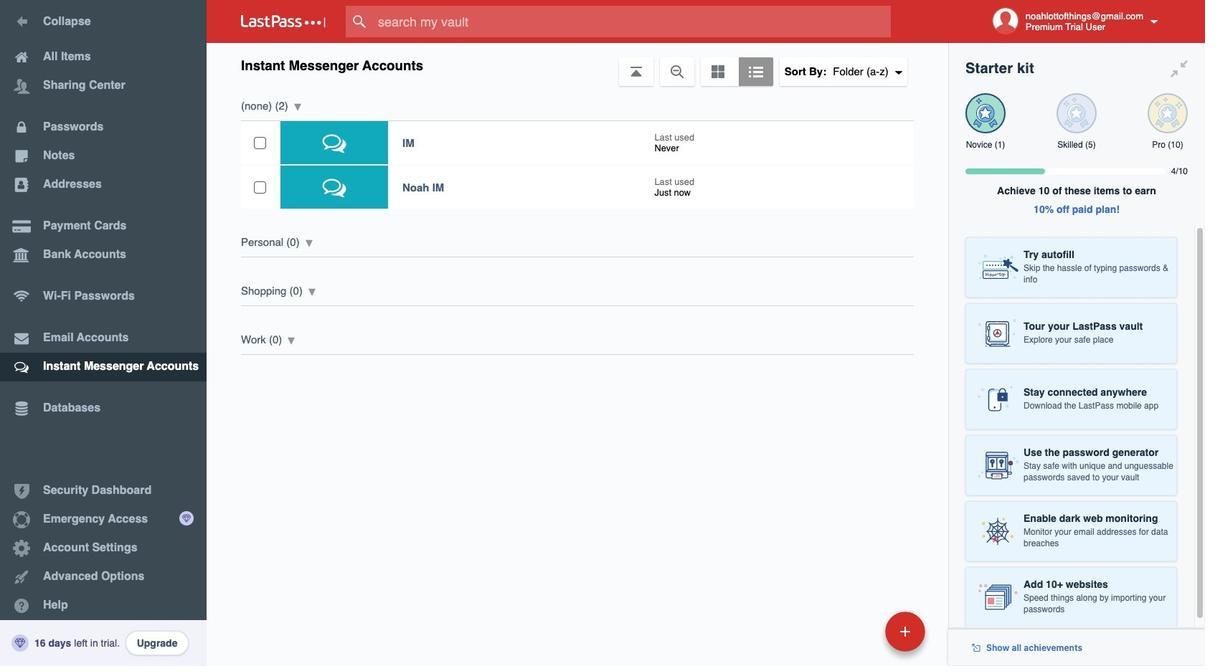 Task type: locate. For each thing, give the bounding box(es) containing it.
Search search field
[[346, 6, 919, 37]]

lastpass image
[[241, 15, 326, 28]]

vault options navigation
[[207, 43, 949, 86]]

new item navigation
[[787, 608, 935, 667]]

search my vault text field
[[346, 6, 919, 37]]



Task type: describe. For each thing, give the bounding box(es) containing it.
new item element
[[787, 612, 931, 652]]

main navigation navigation
[[0, 0, 207, 667]]



